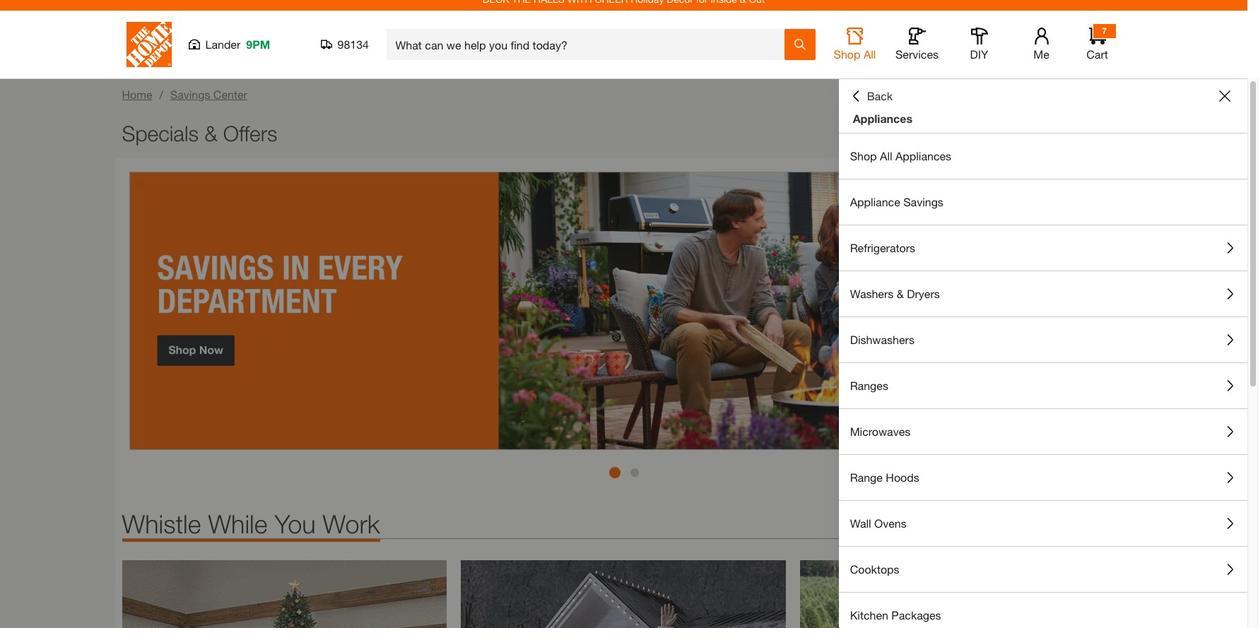 Task type: describe. For each thing, give the bounding box(es) containing it.
feedback link image
[[1240, 239, 1259, 315]]

savings center link
[[170, 88, 247, 101]]

offers
[[223, 121, 278, 146]]

0 vertical spatial appliances
[[853, 112, 913, 125]]

& for washers
[[897, 287, 904, 301]]

2  image from the left
[[461, 561, 787, 629]]

refrigerators
[[851, 241, 916, 255]]

range hoods button
[[839, 455, 1248, 501]]

diy
[[971, 47, 989, 61]]

whistle
[[122, 509, 201, 540]]

hoods
[[886, 471, 920, 484]]

kitchen
[[851, 609, 889, 622]]

shop for shop all appliances
[[851, 149, 877, 163]]

microwaves
[[851, 425, 911, 439]]

me button
[[1020, 28, 1065, 62]]

services
[[896, 47, 939, 61]]

ranges
[[851, 379, 889, 393]]

lander 9pm
[[205, 37, 270, 51]]

What can we help you find today? search field
[[396, 30, 784, 59]]

dryers
[[908, 287, 941, 301]]

menu containing shop all appliances
[[839, 134, 1248, 629]]

kitchen packages
[[851, 609, 942, 622]]

wall ovens
[[851, 517, 907, 530]]

shop for shop all
[[834, 47, 861, 61]]

home
[[122, 88, 152, 101]]

you
[[275, 509, 316, 540]]

9pm
[[246, 37, 270, 51]]

shop all button
[[833, 28, 878, 62]]

cart 7
[[1087, 25, 1109, 61]]

all for shop all
[[864, 47, 877, 61]]

packages
[[892, 609, 942, 622]]

cooktops button
[[839, 547, 1248, 593]]

the home depot logo image
[[126, 22, 172, 67]]

microwaves button
[[839, 410, 1248, 455]]

diy button
[[957, 28, 1003, 62]]

while
[[208, 509, 268, 540]]

me
[[1034, 47, 1050, 61]]

specials & offers
[[122, 121, 278, 146]]

washers & dryers button
[[839, 272, 1248, 317]]

appliance savings link
[[839, 180, 1248, 225]]



Task type: vqa. For each thing, say whether or not it's contained in the screenshot.
Services
yes



Task type: locate. For each thing, give the bounding box(es) containing it.
kitchen packages link
[[839, 593, 1248, 629]]

1 vertical spatial &
[[897, 287, 904, 301]]

0 vertical spatial all
[[864, 47, 877, 61]]

shop all
[[834, 47, 877, 61]]

shop
[[834, 47, 861, 61], [851, 149, 877, 163]]

savings center
[[170, 88, 247, 101]]

cart
[[1087, 47, 1109, 61]]

shop up appliance
[[851, 149, 877, 163]]

savings up specials & offers
[[170, 88, 210, 101]]

shop up back button at the right of the page
[[834, 47, 861, 61]]

all up back button at the right of the page
[[864, 47, 877, 61]]

home link
[[122, 88, 152, 101]]

&
[[205, 121, 218, 146], [897, 287, 904, 301]]

all up appliance savings
[[881, 149, 893, 163]]

washers
[[851, 287, 894, 301]]

0 vertical spatial &
[[205, 121, 218, 146]]

ranges button
[[839, 364, 1248, 409]]

range hoods
[[851, 471, 920, 484]]

menu
[[839, 134, 1248, 629]]

7
[[1103, 25, 1107, 36]]

range
[[851, 471, 883, 484]]

appliances down "back" at the top right of page
[[853, 112, 913, 125]]

1 horizontal spatial  image
[[461, 561, 787, 629]]

shop all appliances
[[851, 149, 952, 163]]

refrigerators button
[[839, 226, 1248, 271]]

dishwashers button
[[839, 318, 1248, 363]]

cooktops
[[851, 563, 900, 576]]

shop inside button
[[834, 47, 861, 61]]

3  image from the left
[[801, 561, 1126, 629]]

washers & dryers
[[851, 287, 941, 301]]

lander
[[205, 37, 241, 51]]

wall
[[851, 517, 872, 530]]

 image
[[122, 561, 447, 629], [461, 561, 787, 629], [801, 561, 1126, 629]]

& down 'savings center' in the left top of the page
[[205, 121, 218, 146]]

all inside shop all appliances link
[[881, 149, 893, 163]]

back button
[[851, 89, 893, 103]]

all for shop all appliances
[[881, 149, 893, 163]]

1  image from the left
[[122, 561, 447, 629]]

1 vertical spatial shop
[[851, 149, 877, 163]]

shop all appliances link
[[839, 134, 1248, 179]]

back
[[868, 89, 893, 103]]

dishwashers
[[851, 333, 915, 347]]

1 vertical spatial savings
[[904, 195, 944, 209]]

specials
[[122, 121, 199, 146]]

appliances up appliance savings
[[896, 149, 952, 163]]

all inside shop all button
[[864, 47, 877, 61]]

& for specials
[[205, 121, 218, 146]]

0 horizontal spatial savings
[[170, 88, 210, 101]]

work
[[323, 509, 380, 540]]

0 vertical spatial savings
[[170, 88, 210, 101]]

98134
[[338, 37, 369, 51]]

1 horizontal spatial savings
[[904, 195, 944, 209]]

savings right appliance
[[904, 195, 944, 209]]

savings
[[170, 88, 210, 101], [904, 195, 944, 209]]

1 horizontal spatial &
[[897, 287, 904, 301]]

appliances inside menu
[[896, 149, 952, 163]]

2 horizontal spatial  image
[[801, 561, 1126, 629]]

savings in every department image
[[129, 172, 1119, 451]]

wall ovens button
[[839, 501, 1248, 547]]

1 vertical spatial appliances
[[896, 149, 952, 163]]

& left dryers
[[897, 287, 904, 301]]

0 horizontal spatial all
[[864, 47, 877, 61]]

98134 button
[[321, 37, 370, 52]]

appliance
[[851, 195, 901, 209]]

1 vertical spatial all
[[881, 149, 893, 163]]

center
[[213, 88, 247, 101]]

appliance savings
[[851, 195, 944, 209]]

1 horizontal spatial all
[[881, 149, 893, 163]]

whistle while you work
[[122, 509, 380, 540]]

0 horizontal spatial &
[[205, 121, 218, 146]]

0 horizontal spatial  image
[[122, 561, 447, 629]]

all
[[864, 47, 877, 61], [881, 149, 893, 163]]

0 vertical spatial shop
[[834, 47, 861, 61]]

appliances
[[853, 112, 913, 125], [896, 149, 952, 163]]

& inside "button"
[[897, 287, 904, 301]]

ovens
[[875, 517, 907, 530]]

drawer close image
[[1220, 91, 1231, 102]]

services button
[[895, 28, 940, 62]]



